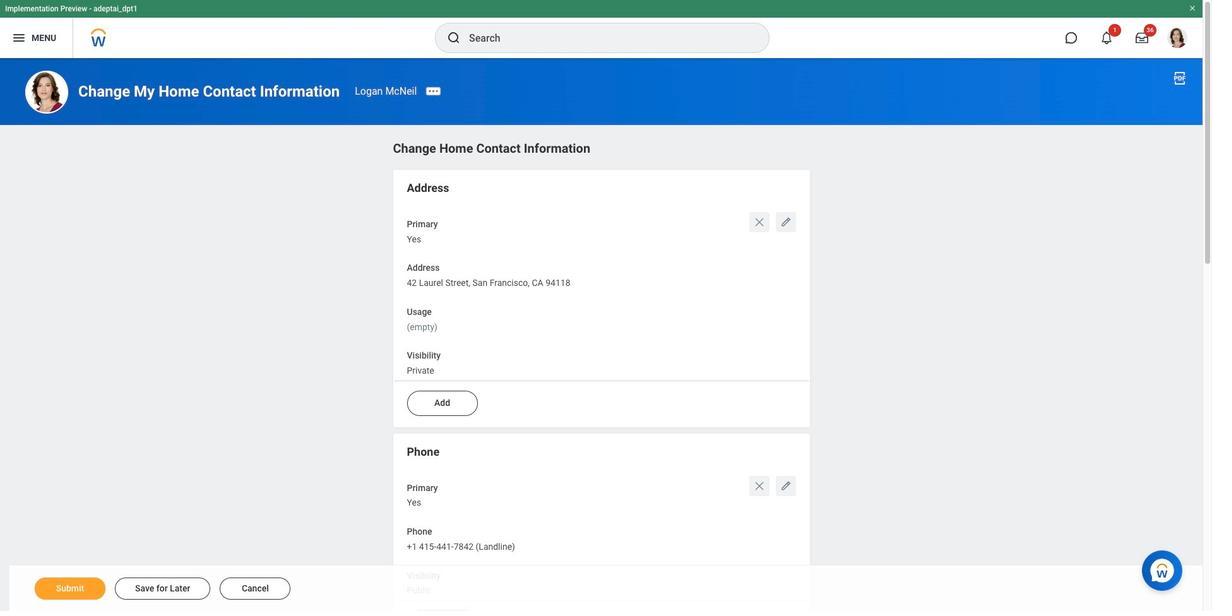 Task type: locate. For each thing, give the bounding box(es) containing it.
2 edit image from the top
[[780, 480, 792, 493]]

0 vertical spatial edit image
[[780, 216, 792, 229]]

1 edit image from the top
[[780, 216, 792, 229]]

main content
[[0, 58, 1203, 611]]

1 vertical spatial edit image
[[780, 480, 792, 493]]

x image
[[753, 216, 766, 229]]

search image
[[447, 30, 462, 45]]

edit image right x image
[[780, 216, 792, 229]]

close environment banner image
[[1190, 4, 1197, 12]]

edit image for x image
[[780, 216, 792, 229]]

edit image
[[780, 216, 792, 229], [780, 480, 792, 493]]

private element
[[407, 363, 434, 376]]

inbox large image
[[1136, 32, 1149, 44]]

edit image right x icon at the right bottom of page
[[780, 480, 792, 493]]

region
[[393, 138, 810, 611]]

banner
[[0, 0, 1203, 58]]



Task type: describe. For each thing, give the bounding box(es) containing it.
Search Workday  search field
[[469, 24, 744, 52]]

edit image for x icon at the right bottom of page
[[780, 480, 792, 493]]

notifications large image
[[1101, 32, 1114, 44]]

x image
[[753, 480, 766, 493]]

profile logan mcneil image
[[1168, 28, 1188, 51]]

view printable version (pdf) image
[[1173, 71, 1188, 86]]

public element
[[407, 583, 431, 596]]

employee's photo (logan mcneil) image
[[25, 71, 68, 114]]

justify image
[[11, 30, 27, 45]]

action bar region
[[9, 565, 1203, 611]]



Task type: vqa. For each thing, say whether or not it's contained in the screenshot.
JUSTIFY icon
yes



